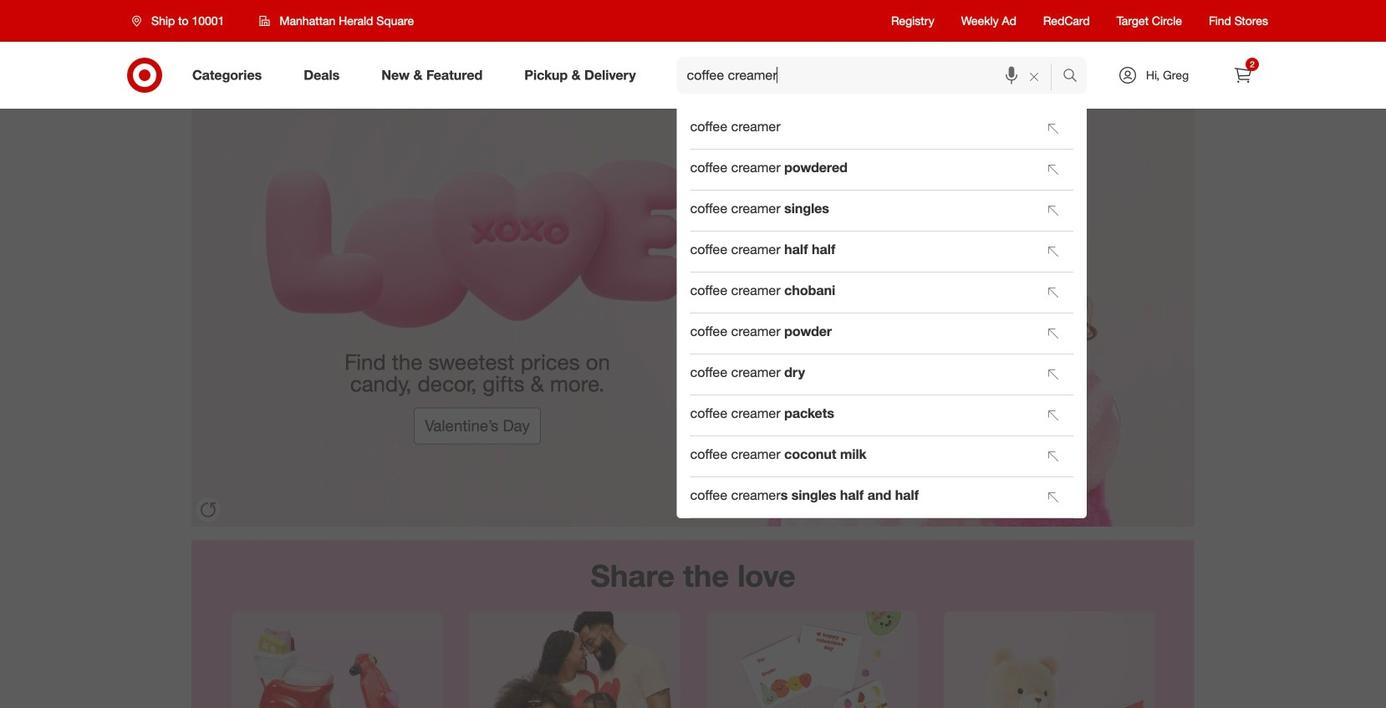 Task type: locate. For each thing, give the bounding box(es) containing it.
What can we help you find? suggestions appear below search field
[[677, 57, 1067, 94]]

love image
[[192, 109, 1195, 527]]



Task type: vqa. For each thing, say whether or not it's contained in the screenshot.
8-
no



